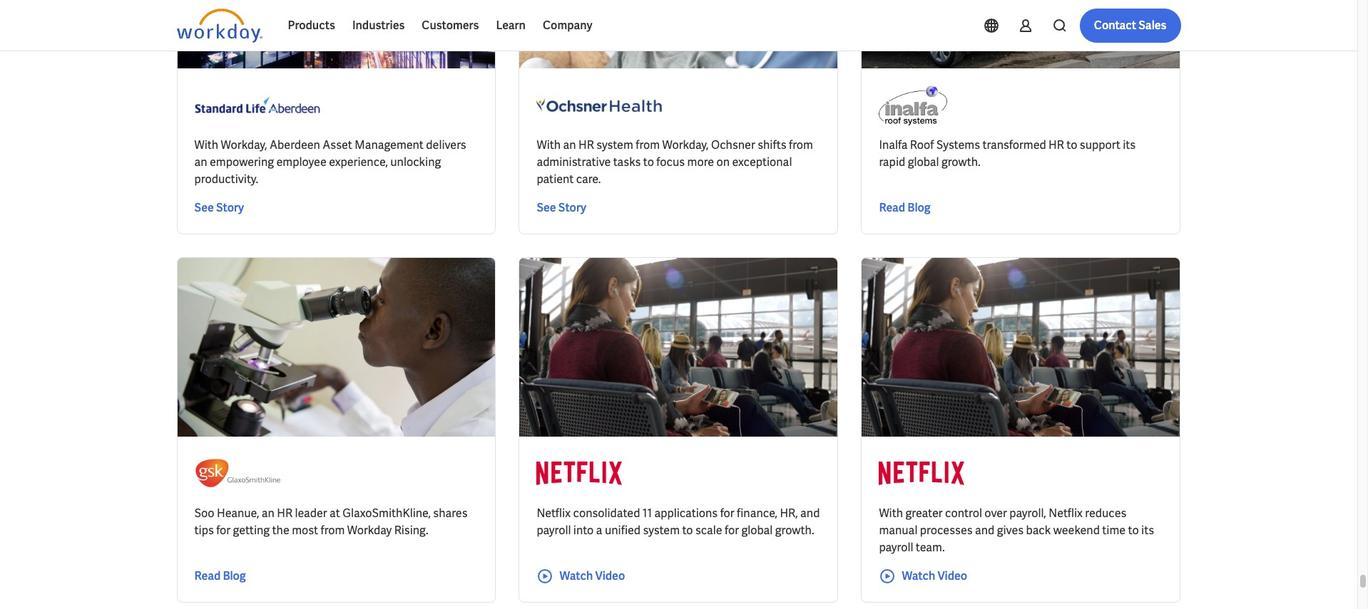 Task type: vqa. For each thing, say whether or not it's contained in the screenshot.
bottom or
no



Task type: describe. For each thing, give the bounding box(es) containing it.
see story link for with workday, aberdeen asset management delivers an empowering employee experience, unlocking productivity.
[[194, 200, 244, 217]]

leader
[[295, 506, 327, 521]]

topic
[[188, 16, 212, 29]]

its inside with greater control over payroll, netflix reduces manual processes and gives back weekend time to its payroll team.
[[1142, 523, 1154, 538]]

focus
[[657, 155, 685, 170]]

on
[[717, 155, 730, 170]]

more button
[[478, 8, 542, 36]]

company button
[[534, 9, 601, 43]]

an inside with workday, aberdeen asset management delivers an empowering employee experience, unlocking productivity.
[[194, 155, 207, 170]]

with for with an hr system from workday, ochsner shifts from administrative tasks to focus more on exceptional patient care.
[[537, 137, 561, 152]]

getting
[[233, 523, 270, 538]]

its inside "inalfa roof systems transformed hr to support its rapid global growth."
[[1123, 137, 1136, 152]]

processes
[[920, 523, 973, 538]]

from inside 'soo heanue, an hr leader at glaxosmithkline, shares tips for getting the most from workday rising.'
[[321, 523, 345, 538]]

finance,
[[737, 506, 778, 521]]

management
[[355, 137, 424, 152]]

inalfa roof systems transformed hr to support its rapid global growth.
[[879, 137, 1136, 170]]

clear
[[558, 16, 582, 29]]

see story for with workday, aberdeen asset management delivers an empowering employee experience, unlocking productivity.
[[194, 200, 244, 215]]

back
[[1026, 523, 1051, 538]]

applications
[[655, 506, 718, 521]]

blog for global
[[908, 200, 931, 215]]

industries
[[352, 18, 405, 33]]

shifts
[[758, 137, 787, 152]]

learn button
[[488, 9, 534, 43]]

read for rapid
[[879, 200, 905, 215]]

scale
[[696, 523, 722, 538]]

watch for payroll
[[560, 569, 593, 584]]

topic button
[[177, 8, 241, 36]]

netflix inside with greater control over payroll, netflix reduces manual processes and gives back weekend time to its payroll team.
[[1049, 506, 1083, 521]]

all
[[584, 16, 596, 29]]

story for with an hr system from workday, ochsner shifts from administrative tasks to focus more on exceptional patient care.
[[558, 200, 586, 215]]

read for tips
[[194, 569, 221, 584]]

an inside 'soo heanue, an hr leader at glaxosmithkline, shares tips for getting the most from workday rising.'
[[262, 506, 275, 521]]

systems
[[937, 137, 980, 152]]

glaxosmithkline,
[[343, 506, 431, 521]]

video for and
[[938, 569, 968, 584]]

with workday, aberdeen asset management delivers an empowering employee experience, unlocking productivity.
[[194, 137, 466, 187]]

business outcome button
[[342, 8, 467, 36]]

products button
[[279, 9, 344, 43]]

an inside with an hr system from workday, ochsner shifts from administrative tasks to focus more on exceptional patient care.
[[563, 137, 576, 152]]

unified
[[605, 523, 641, 538]]

to inside with greater control over payroll, netflix reduces manual processes and gives back weekend time to its payroll team.
[[1128, 523, 1139, 538]]

business
[[353, 16, 394, 29]]

clear all button
[[553, 8, 600, 36]]

contact sales link
[[1080, 9, 1181, 43]]

watch video link for processes
[[879, 568, 968, 585]]

aberdeen asset management (standard life aberdeen) image
[[194, 85, 320, 125]]

ochsner
[[711, 137, 755, 152]]

watch video for processes
[[902, 569, 968, 584]]

gives
[[997, 523, 1024, 538]]

inalfa roof systems group image
[[879, 85, 948, 125]]

netflix inside netflix consolidated 11 applications for finance, hr, and payroll into a unified system to scale for global growth.
[[537, 506, 571, 521]]

a
[[596, 523, 603, 538]]

with an hr system from workday, ochsner shifts from administrative tasks to focus more on exceptional patient care.
[[537, 137, 813, 187]]

growth. inside netflix consolidated 11 applications for finance, hr, and payroll into a unified system to scale for global growth.
[[775, 523, 814, 538]]

outcome
[[396, 16, 438, 29]]

with for with workday, aberdeen asset management delivers an empowering employee experience, unlocking productivity.
[[194, 137, 218, 152]]

story for with workday, aberdeen asset management delivers an empowering employee experience, unlocking productivity.
[[216, 200, 244, 215]]

more
[[687, 155, 714, 170]]

see for with an hr system from workday, ochsner shifts from administrative tasks to focus more on exceptional patient care.
[[537, 200, 556, 215]]

read blog link for for
[[194, 568, 246, 585]]

tips
[[194, 523, 214, 538]]

see for with workday, aberdeen asset management delivers an empowering employee experience, unlocking productivity.
[[194, 200, 214, 215]]

aberdeen
[[270, 137, 320, 152]]

consolidated
[[573, 506, 640, 521]]

rapid
[[879, 155, 905, 170]]

netflix consolidated 11 applications for finance, hr, and payroll into a unified system to scale for global growth.
[[537, 506, 820, 538]]

control
[[945, 506, 982, 521]]

heanue,
[[217, 506, 259, 521]]

the
[[272, 523, 289, 538]]

employee
[[276, 155, 327, 170]]

to inside netflix consolidated 11 applications for finance, hr, and payroll into a unified system to scale for global growth.
[[682, 523, 693, 538]]

unlocking
[[390, 155, 441, 170]]

into
[[573, 523, 594, 538]]

products
[[288, 18, 335, 33]]

customers button
[[413, 9, 488, 43]]

watch for processes
[[902, 569, 935, 584]]

soo
[[194, 506, 214, 521]]

roof
[[910, 137, 934, 152]]

support
[[1080, 137, 1121, 152]]

payroll,
[[1010, 506, 1046, 521]]

hr inside 'soo heanue, an hr leader at glaxosmithkline, shares tips for getting the most from workday rising.'
[[277, 506, 293, 521]]

exceptional
[[732, 155, 792, 170]]

with for with greater control over payroll, netflix reduces manual processes and gives back weekend time to its payroll team.
[[879, 506, 903, 521]]

see story for with an hr system from workday, ochsner shifts from administrative tasks to focus more on exceptional patient care.
[[537, 200, 586, 215]]

and inside netflix consolidated 11 applications for finance, hr, and payroll into a unified system to scale for global growth.
[[800, 506, 820, 521]]

1 horizontal spatial from
[[636, 137, 660, 152]]

soo heanue, an hr leader at glaxosmithkline, shares tips for getting the most from workday rising.
[[194, 506, 468, 538]]

more
[[490, 16, 513, 29]]

at
[[330, 506, 340, 521]]

blog for for
[[223, 569, 246, 584]]

delivers
[[426, 137, 466, 152]]



Task type: locate. For each thing, give the bounding box(es) containing it.
go to the homepage image
[[177, 9, 262, 43]]

see story link for with an hr system from workday, ochsner shifts from administrative tasks to focus more on exceptional patient care.
[[537, 200, 586, 217]]

0 horizontal spatial read blog link
[[194, 568, 246, 585]]

to inside with an hr system from workday, ochsner shifts from administrative tasks to focus more on exceptional patient care.
[[643, 155, 654, 170]]

2 netflix from the left
[[1049, 506, 1083, 521]]

see
[[194, 200, 214, 215], [537, 200, 556, 215]]

workday, up focus
[[662, 137, 709, 152]]

netflix image up greater
[[879, 454, 965, 494]]

read blog
[[879, 200, 931, 215], [194, 569, 246, 584]]

1 vertical spatial an
[[194, 155, 207, 170]]

read blog down tips
[[194, 569, 246, 584]]

11
[[643, 506, 652, 521]]

read blog for global
[[879, 200, 931, 215]]

and
[[800, 506, 820, 521], [975, 523, 995, 538]]

an
[[563, 137, 576, 152], [194, 155, 207, 170], [262, 506, 275, 521]]

0 vertical spatial growth.
[[942, 155, 981, 170]]

productivity.
[[194, 172, 258, 187]]

2 workday, from the left
[[662, 137, 709, 152]]

blog
[[908, 200, 931, 215], [223, 569, 246, 584]]

with
[[194, 137, 218, 152], [537, 137, 561, 152], [879, 506, 903, 521]]

read blog link down tips
[[194, 568, 246, 585]]

1 vertical spatial blog
[[223, 569, 246, 584]]

1 horizontal spatial read blog link
[[879, 200, 931, 217]]

1 watch from the left
[[560, 569, 593, 584]]

manual
[[879, 523, 918, 538]]

1 vertical spatial payroll
[[879, 541, 913, 556]]

1 horizontal spatial see story link
[[537, 200, 586, 217]]

to right time
[[1128, 523, 1139, 538]]

with up administrative
[[537, 137, 561, 152]]

reduces
[[1085, 506, 1127, 521]]

for up scale
[[720, 506, 735, 521]]

see story link
[[194, 200, 244, 217], [537, 200, 586, 217]]

0 vertical spatial system
[[597, 137, 633, 152]]

global inside netflix consolidated 11 applications for finance, hr, and payroll into a unified system to scale for global growth.
[[742, 523, 773, 538]]

Search Customer Stories text field
[[978, 9, 1153, 34]]

1 vertical spatial read
[[194, 569, 221, 584]]

0 vertical spatial global
[[908, 155, 939, 170]]

netflix up weekend
[[1049, 506, 1083, 521]]

system up tasks
[[597, 137, 633, 152]]

transformed
[[983, 137, 1046, 152]]

story
[[216, 200, 244, 215], [558, 200, 586, 215]]

watch video down a
[[560, 569, 625, 584]]

1 horizontal spatial an
[[262, 506, 275, 521]]

read down tips
[[194, 569, 221, 584]]

2 horizontal spatial an
[[563, 137, 576, 152]]

workday, inside with an hr system from workday, ochsner shifts from administrative tasks to focus more on exceptional patient care.
[[662, 137, 709, 152]]

0 vertical spatial read
[[879, 200, 905, 215]]

clear all
[[558, 16, 596, 29]]

and right hr,
[[800, 506, 820, 521]]

0 vertical spatial an
[[563, 137, 576, 152]]

growth. inside "inalfa roof systems transformed hr to support its rapid global growth."
[[942, 155, 981, 170]]

with inside with workday, aberdeen asset management delivers an empowering employee experience, unlocking productivity.
[[194, 137, 218, 152]]

global inside "inalfa roof systems transformed hr to support its rapid global growth."
[[908, 155, 939, 170]]

workday, inside with workday, aberdeen asset management delivers an empowering employee experience, unlocking productivity.
[[221, 137, 267, 152]]

payroll inside with greater control over payroll, netflix reduces manual processes and gives back weekend time to its payroll team.
[[879, 541, 913, 556]]

watch video link for payroll
[[537, 568, 625, 585]]

0 horizontal spatial with
[[194, 137, 218, 152]]

0 horizontal spatial from
[[321, 523, 345, 538]]

1 horizontal spatial watch
[[902, 569, 935, 584]]

contact sales
[[1094, 18, 1167, 33]]

team.
[[916, 541, 945, 556]]

watch video down team.
[[902, 569, 968, 584]]

hr up administrative
[[579, 137, 594, 152]]

2 netflix image from the left
[[879, 454, 965, 494]]

0 vertical spatial read blog link
[[879, 200, 931, 217]]

1 horizontal spatial netflix image
[[879, 454, 965, 494]]

netflix image for consolidated
[[537, 454, 622, 494]]

netflix image
[[537, 454, 622, 494], [879, 454, 965, 494]]

system
[[597, 137, 633, 152], [643, 523, 680, 538]]

1 horizontal spatial read blog
[[879, 200, 931, 215]]

0 horizontal spatial payroll
[[537, 523, 571, 538]]

from
[[636, 137, 660, 152], [789, 137, 813, 152], [321, 523, 345, 538]]

company
[[543, 18, 593, 33]]

story down care. on the left of the page
[[558, 200, 586, 215]]

1 vertical spatial its
[[1142, 523, 1154, 538]]

tasks
[[613, 155, 641, 170]]

1 vertical spatial global
[[742, 523, 773, 538]]

greater
[[906, 506, 943, 521]]

learn
[[496, 18, 526, 33]]

1 watch video link from the left
[[537, 568, 625, 585]]

2 see story from the left
[[537, 200, 586, 215]]

an up administrative
[[563, 137, 576, 152]]

its right time
[[1142, 523, 1154, 538]]

0 horizontal spatial growth.
[[775, 523, 814, 538]]

to
[[1067, 137, 1078, 152], [643, 155, 654, 170], [682, 523, 693, 538], [1128, 523, 1139, 538]]

0 horizontal spatial watch video link
[[537, 568, 625, 585]]

global down roof
[[908, 155, 939, 170]]

experience,
[[329, 155, 388, 170]]

1 horizontal spatial system
[[643, 523, 680, 538]]

with inside with an hr system from workday, ochsner shifts from administrative tasks to focus more on exceptional patient care.
[[537, 137, 561, 152]]

see story link down patient at the top
[[537, 200, 586, 217]]

and down 'over'
[[975, 523, 995, 538]]

global down finance,
[[742, 523, 773, 538]]

asset
[[323, 137, 352, 152]]

watch down into
[[560, 569, 593, 584]]

system down 11
[[643, 523, 680, 538]]

patient
[[537, 172, 574, 187]]

payroll left into
[[537, 523, 571, 538]]

growth.
[[942, 155, 981, 170], [775, 523, 814, 538]]

from down at
[[321, 523, 345, 538]]

an up productivity.
[[194, 155, 207, 170]]

2 video from the left
[[938, 569, 968, 584]]

weekend
[[1054, 523, 1100, 538]]

0 vertical spatial blog
[[908, 200, 931, 215]]

netflix image for greater
[[879, 454, 965, 494]]

workday
[[347, 523, 392, 538]]

0 horizontal spatial video
[[595, 569, 625, 584]]

contact
[[1094, 18, 1137, 33]]

system inside netflix consolidated 11 applications for finance, hr, and payroll into a unified system to scale for global growth.
[[643, 523, 680, 538]]

1 netflix from the left
[[537, 506, 571, 521]]

0 horizontal spatial system
[[597, 137, 633, 152]]

1 horizontal spatial video
[[938, 569, 968, 584]]

hr,
[[780, 506, 798, 521]]

with up manual
[[879, 506, 903, 521]]

1 horizontal spatial read
[[879, 200, 905, 215]]

blog down getting
[[223, 569, 246, 584]]

1 watch video from the left
[[560, 569, 625, 584]]

1 vertical spatial system
[[643, 523, 680, 538]]

0 horizontal spatial netflix
[[537, 506, 571, 521]]

glaxosmithkline image
[[194, 454, 280, 494]]

0 vertical spatial read blog
[[879, 200, 931, 215]]

for
[[720, 506, 735, 521], [216, 523, 231, 538], [725, 523, 739, 538]]

watch down team.
[[902, 569, 935, 584]]

to right tasks
[[643, 155, 654, 170]]

netflix left consolidated
[[537, 506, 571, 521]]

0 horizontal spatial netflix image
[[537, 454, 622, 494]]

workday, up empowering
[[221, 137, 267, 152]]

industry button
[[252, 8, 330, 36]]

0 horizontal spatial hr
[[277, 506, 293, 521]]

0 horizontal spatial watch
[[560, 569, 593, 584]]

business outcome
[[353, 16, 438, 29]]

empowering
[[210, 155, 274, 170]]

industry
[[264, 16, 302, 29]]

netflix image up consolidated
[[537, 454, 622, 494]]

read down rapid
[[879, 200, 905, 215]]

1 horizontal spatial watch video link
[[879, 568, 968, 585]]

1 see from the left
[[194, 200, 214, 215]]

read blog down rapid
[[879, 200, 931, 215]]

2 see from the left
[[537, 200, 556, 215]]

1 horizontal spatial global
[[908, 155, 939, 170]]

2 watch video from the left
[[902, 569, 968, 584]]

video for into
[[595, 569, 625, 584]]

read blog link
[[879, 200, 931, 217], [194, 568, 246, 585]]

video down team.
[[938, 569, 968, 584]]

read blog for for
[[194, 569, 246, 584]]

watch video link down team.
[[879, 568, 968, 585]]

1 horizontal spatial watch video
[[902, 569, 968, 584]]

see story down productivity.
[[194, 200, 244, 215]]

1 vertical spatial growth.
[[775, 523, 814, 538]]

2 watch from the left
[[902, 569, 935, 584]]

hr right transformed
[[1049, 137, 1064, 152]]

watch
[[560, 569, 593, 584], [902, 569, 935, 584]]

2 horizontal spatial with
[[879, 506, 903, 521]]

with greater control over payroll, netflix reduces manual processes and gives back weekend time to its payroll team.
[[879, 506, 1154, 556]]

1 see story from the left
[[194, 200, 244, 215]]

shares
[[433, 506, 468, 521]]

1 vertical spatial read blog
[[194, 569, 246, 584]]

most
[[292, 523, 318, 538]]

0 vertical spatial its
[[1123, 137, 1136, 152]]

story down productivity.
[[216, 200, 244, 215]]

0 horizontal spatial see story link
[[194, 200, 244, 217]]

1 horizontal spatial payroll
[[879, 541, 913, 556]]

0 horizontal spatial its
[[1123, 137, 1136, 152]]

growth. down systems
[[942, 155, 981, 170]]

0 horizontal spatial read
[[194, 569, 221, 584]]

2 horizontal spatial from
[[789, 137, 813, 152]]

growth. down hr,
[[775, 523, 814, 538]]

for right tips
[[216, 523, 231, 538]]

over
[[985, 506, 1007, 521]]

0 horizontal spatial and
[[800, 506, 820, 521]]

1 workday, from the left
[[221, 137, 267, 152]]

watch video for payroll
[[560, 569, 625, 584]]

1 horizontal spatial and
[[975, 523, 995, 538]]

care.
[[576, 172, 601, 187]]

1 vertical spatial and
[[975, 523, 995, 538]]

0 horizontal spatial read blog
[[194, 569, 246, 584]]

1 horizontal spatial workday,
[[662, 137, 709, 152]]

1 horizontal spatial netflix
[[1049, 506, 1083, 521]]

to inside "inalfa roof systems transformed hr to support its rapid global growth."
[[1067, 137, 1078, 152]]

read blog link for global
[[879, 200, 931, 217]]

0 horizontal spatial watch video
[[560, 569, 625, 584]]

watch video link
[[537, 568, 625, 585], [879, 568, 968, 585]]

for inside 'soo heanue, an hr leader at glaxosmithkline, shares tips for getting the most from workday rising.'
[[216, 523, 231, 538]]

see story link down productivity.
[[194, 200, 244, 217]]

1 horizontal spatial hr
[[579, 137, 594, 152]]

hr up the
[[277, 506, 293, 521]]

to left support
[[1067, 137, 1078, 152]]

0 horizontal spatial workday,
[[221, 137, 267, 152]]

1 see story link from the left
[[194, 200, 244, 217]]

system inside with an hr system from workday, ochsner shifts from administrative tasks to focus more on exceptional patient care.
[[597, 137, 633, 152]]

from up tasks
[[636, 137, 660, 152]]

ochsner health (ochsner clinic foundation) image
[[537, 85, 662, 125]]

hr inside "inalfa roof systems transformed hr to support its rapid global growth."
[[1049, 137, 1064, 152]]

payroll inside netflix consolidated 11 applications for finance, hr, and payroll into a unified system to scale for global growth.
[[537, 523, 571, 538]]

with up empowering
[[194, 137, 218, 152]]

0 horizontal spatial story
[[216, 200, 244, 215]]

0 horizontal spatial see story
[[194, 200, 244, 215]]

1 horizontal spatial its
[[1142, 523, 1154, 538]]

1 horizontal spatial blog
[[908, 200, 931, 215]]

sales
[[1139, 18, 1167, 33]]

payroll
[[537, 523, 571, 538], [879, 541, 913, 556]]

hr inside with an hr system from workday, ochsner shifts from administrative tasks to focus more on exceptional patient care.
[[579, 137, 594, 152]]

its right support
[[1123, 137, 1136, 152]]

2 story from the left
[[558, 200, 586, 215]]

read blog link down rapid
[[879, 200, 931, 217]]

an up the
[[262, 506, 275, 521]]

0 horizontal spatial global
[[742, 523, 773, 538]]

workday,
[[221, 137, 267, 152], [662, 137, 709, 152]]

watch video link down into
[[537, 568, 625, 585]]

inalfa
[[879, 137, 908, 152]]

see down productivity.
[[194, 200, 214, 215]]

0 horizontal spatial an
[[194, 155, 207, 170]]

2 vertical spatial an
[[262, 506, 275, 521]]

customers
[[422, 18, 479, 33]]

from right shifts
[[789, 137, 813, 152]]

1 horizontal spatial see story
[[537, 200, 586, 215]]

2 see story link from the left
[[537, 200, 586, 217]]

time
[[1102, 523, 1126, 538]]

see down patient at the top
[[537, 200, 556, 215]]

global
[[908, 155, 939, 170], [742, 523, 773, 538]]

0 vertical spatial payroll
[[537, 523, 571, 538]]

1 netflix image from the left
[[537, 454, 622, 494]]

administrative
[[537, 155, 611, 170]]

0 horizontal spatial see
[[194, 200, 214, 215]]

1 horizontal spatial story
[[558, 200, 586, 215]]

payroll down manual
[[879, 541, 913, 556]]

with inside with greater control over payroll, netflix reduces manual processes and gives back weekend time to its payroll team.
[[879, 506, 903, 521]]

to down applications
[[682, 523, 693, 538]]

industries button
[[344, 9, 413, 43]]

and inside with greater control over payroll, netflix reduces manual processes and gives back weekend time to its payroll team.
[[975, 523, 995, 538]]

1 vertical spatial read blog link
[[194, 568, 246, 585]]

1 horizontal spatial see
[[537, 200, 556, 215]]

0 horizontal spatial blog
[[223, 569, 246, 584]]

1 story from the left
[[216, 200, 244, 215]]

0 vertical spatial and
[[800, 506, 820, 521]]

1 video from the left
[[595, 569, 625, 584]]

rising.
[[394, 523, 428, 538]]

blog down roof
[[908, 200, 931, 215]]

1 horizontal spatial with
[[537, 137, 561, 152]]

2 horizontal spatial hr
[[1049, 137, 1064, 152]]

for right scale
[[725, 523, 739, 538]]

see story down patient at the top
[[537, 200, 586, 215]]

2 watch video link from the left
[[879, 568, 968, 585]]

1 horizontal spatial growth.
[[942, 155, 981, 170]]

video down a
[[595, 569, 625, 584]]



